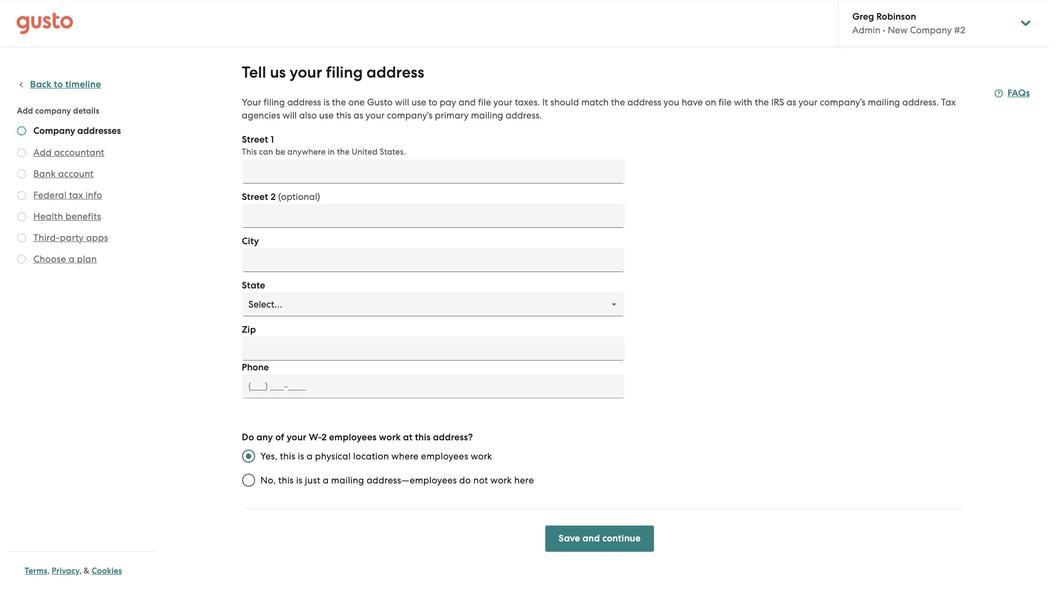 Task type: vqa. For each thing, say whether or not it's contained in the screenshot.
timeline
yes



Task type: describe. For each thing, give the bounding box(es) containing it.
is for just
[[296, 475, 303, 486]]

accountant
[[54, 147, 104, 158]]

this inside your filing address is the one gusto will use to pay and file your taxes. it should match the address you have on file with the irs as your company's mailing address. tax agencies will also use this as your company's primary mailing address.
[[336, 110, 351, 121]]

it
[[542, 97, 548, 108]]

street for 2
[[242, 191, 268, 203]]

yes,
[[260, 451, 278, 462]]

taxes.
[[515, 97, 540, 108]]

have
[[682, 97, 703, 108]]

your left taxes.
[[493, 97, 513, 108]]

0 vertical spatial address.
[[902, 97, 939, 108]]

greg robinson admin • new company #2
[[853, 11, 966, 36]]

company inside greg robinson admin • new company #2
[[910, 25, 952, 36]]

choose a plan button
[[33, 252, 97, 266]]

0 vertical spatial as
[[787, 97, 796, 108]]

save and continue
[[559, 533, 641, 544]]

gusto
[[367, 97, 393, 108]]

bank account
[[33, 168, 94, 179]]

zip
[[242, 324, 256, 336]]

Street 2 field
[[242, 204, 624, 228]]

third-
[[33, 232, 60, 243]]

timeline
[[65, 79, 101, 90]]

2 horizontal spatial address
[[627, 97, 661, 108]]

Yes, this is a physical location where employees work radio
[[236, 444, 260, 468]]

at
[[403, 432, 413, 443]]

bank
[[33, 168, 56, 179]]

no,
[[260, 475, 276, 486]]

City field
[[242, 248, 624, 272]]

third-party apps
[[33, 232, 108, 243]]

on
[[705, 97, 716, 108]]

states.
[[380, 147, 406, 157]]

you
[[664, 97, 679, 108]]

save and continue button
[[546, 526, 654, 552]]

check image for health
[[17, 212, 26, 221]]

privacy
[[52, 566, 79, 576]]

company
[[35, 106, 71, 116]]

yes, this is a physical location where employees work
[[260, 451, 492, 462]]

health benefits button
[[33, 210, 101, 223]]

details
[[73, 106, 99, 116]]

1 horizontal spatial a
[[307, 451, 313, 462]]

the left irs
[[755, 97, 769, 108]]

also
[[299, 110, 317, 121]]

Street 1 field
[[242, 160, 624, 184]]

address?
[[433, 432, 473, 443]]

third-party apps button
[[33, 231, 108, 244]]

anywhere
[[287, 147, 326, 157]]

your right us
[[290, 63, 322, 82]]

of
[[275, 432, 284, 443]]

0 horizontal spatial use
[[319, 110, 334, 121]]

check image for third-
[[17, 233, 26, 243]]

add accountant
[[33, 147, 104, 158]]

this
[[242, 147, 257, 157]]

federal tax info
[[33, 190, 102, 201]]

here
[[514, 475, 534, 486]]

us
[[270, 63, 286, 82]]

1 vertical spatial 2
[[322, 432, 327, 443]]

w-
[[309, 432, 322, 443]]

tell us your filing address
[[242, 63, 424, 82]]

back
[[30, 79, 52, 90]]

street 2 (optional)
[[242, 191, 320, 203]]

0 horizontal spatial mailing
[[331, 475, 364, 486]]

2 , from the left
[[79, 566, 82, 576]]

no, this is just a mailing address—employees do not work here
[[260, 475, 534, 486]]

your filing address is the one gusto will use to pay and file your taxes. it should match the address you have on file with the irs as your company's mailing address. tax agencies will also use this as your company's primary mailing address.
[[242, 97, 956, 121]]

city
[[242, 236, 259, 247]]

and inside button
[[583, 533, 600, 544]]

to inside your filing address is the one gusto will use to pay and file your taxes. it should match the address you have on file with the irs as your company's mailing address. tax agencies will also use this as your company's primary mailing address.
[[429, 97, 437, 108]]

irs
[[771, 97, 784, 108]]

1 horizontal spatial filing
[[326, 63, 363, 82]]

save
[[559, 533, 580, 544]]

2 vertical spatial work
[[490, 475, 512, 486]]

agencies
[[242, 110, 280, 121]]

do any of your w-2 employees work at this address?
[[242, 432, 473, 443]]

company addresses list
[[17, 125, 151, 268]]

street 1 this can be anywhere in the united states.
[[242, 134, 406, 157]]

Phone text field
[[242, 374, 624, 398]]

your
[[242, 97, 261, 108]]

where
[[391, 451, 419, 462]]

check image for bank
[[17, 169, 26, 179]]

physical
[[315, 451, 351, 462]]

your down the gusto
[[366, 110, 385, 121]]

cookies
[[92, 566, 122, 576]]

greg
[[853, 11, 874, 22]]

is inside your filing address is the one gusto will use to pay and file your taxes. it should match the address you have on file with the irs as your company's mailing address. tax agencies will also use this as your company's primary mailing address.
[[323, 97, 330, 108]]

the left one
[[332, 97, 346, 108]]

apps
[[86, 232, 108, 243]]

add accountant button
[[33, 146, 104, 159]]

robinson
[[877, 11, 916, 22]]

address—employees
[[367, 475, 457, 486]]

admin
[[853, 25, 881, 36]]

2 vertical spatial a
[[323, 475, 329, 486]]

plan
[[77, 254, 97, 264]]

terms
[[25, 566, 47, 576]]

1 horizontal spatial address
[[367, 63, 424, 82]]

check image for choose
[[17, 255, 26, 264]]

1 horizontal spatial employees
[[421, 451, 468, 462]]

one
[[348, 97, 365, 108]]

1 file from the left
[[478, 97, 491, 108]]

0 horizontal spatial address
[[287, 97, 321, 108]]

check image for federal
[[17, 191, 26, 200]]

in
[[328, 147, 335, 157]]

info
[[85, 190, 102, 201]]



Task type: locate. For each thing, give the bounding box(es) containing it.
1 horizontal spatial company's
[[820, 97, 866, 108]]

is for a
[[298, 451, 304, 462]]

mailing
[[868, 97, 900, 108], [471, 110, 503, 121], [331, 475, 364, 486]]

0 vertical spatial check image
[[17, 191, 26, 200]]

party
[[60, 232, 84, 243]]

0 horizontal spatial a
[[69, 254, 75, 264]]

use left pay at the left of the page
[[412, 97, 426, 108]]

your right of
[[287, 432, 307, 443]]

home image
[[16, 12, 73, 34]]

0 vertical spatial use
[[412, 97, 426, 108]]

1 horizontal spatial file
[[719, 97, 732, 108]]

1 horizontal spatial address.
[[902, 97, 939, 108]]

back to timeline
[[30, 79, 101, 90]]

address. left tax
[[902, 97, 939, 108]]

will left 'also' at the left
[[283, 110, 297, 121]]

1 horizontal spatial to
[[429, 97, 437, 108]]

match
[[581, 97, 609, 108]]

0 vertical spatial company
[[910, 25, 952, 36]]

1 check image from the top
[[17, 191, 26, 200]]

0 vertical spatial company's
[[820, 97, 866, 108]]

,
[[47, 566, 50, 576], [79, 566, 82, 576]]

state
[[242, 280, 265, 291]]

do
[[459, 475, 471, 486]]

a inside button
[[69, 254, 75, 264]]

5 check image from the top
[[17, 233, 26, 243]]

address up 'also' at the left
[[287, 97, 321, 108]]

2 left "(optional)" on the left of page
[[271, 191, 276, 203]]

0 vertical spatial work
[[379, 432, 401, 443]]

company down company
[[33, 125, 75, 137]]

health
[[33, 211, 63, 222]]

1 street from the top
[[242, 134, 268, 145]]

your right irs
[[799, 97, 818, 108]]

0 vertical spatial employees
[[329, 432, 377, 443]]

a down w-
[[307, 451, 313, 462]]

this down one
[[336, 110, 351, 121]]

2
[[271, 191, 276, 203], [322, 432, 327, 443]]

check image left third-
[[17, 233, 26, 243]]

#2
[[954, 25, 966, 36]]

4 check image from the top
[[17, 212, 26, 221]]

faqs button
[[995, 87, 1030, 100]]

primary
[[435, 110, 469, 121]]

is left just
[[296, 475, 303, 486]]

federal
[[33, 190, 67, 201]]

check image left federal
[[17, 191, 26, 200]]

and inside your filing address is the one gusto will use to pay and file your taxes. it should match the address you have on file with the irs as your company's mailing address. tax agencies will also use this as your company's primary mailing address.
[[459, 97, 476, 108]]

file
[[478, 97, 491, 108], [719, 97, 732, 108]]

0 vertical spatial is
[[323, 97, 330, 108]]

0 horizontal spatial as
[[354, 110, 363, 121]]

0 horizontal spatial 2
[[271, 191, 276, 203]]

a
[[69, 254, 75, 264], [307, 451, 313, 462], [323, 475, 329, 486]]

•
[[883, 25, 886, 36]]

location
[[353, 451, 389, 462]]

1 , from the left
[[47, 566, 50, 576]]

0 vertical spatial 2
[[271, 191, 276, 203]]

1 vertical spatial street
[[242, 191, 268, 203]]

0 vertical spatial to
[[54, 79, 63, 90]]

can
[[259, 147, 273, 157]]

work right not
[[490, 475, 512, 486]]

to inside 'button'
[[54, 79, 63, 90]]

1 vertical spatial as
[[354, 110, 363, 121]]

continue
[[602, 533, 641, 544]]

back to timeline button
[[17, 78, 101, 91]]

this right at
[[415, 432, 431, 443]]

address.
[[902, 97, 939, 108], [506, 110, 542, 121]]

1 vertical spatial and
[[583, 533, 600, 544]]

add inside button
[[33, 147, 52, 158]]

0 horizontal spatial and
[[459, 97, 476, 108]]

work up not
[[471, 451, 492, 462]]

1 vertical spatial will
[[283, 110, 297, 121]]

2 vertical spatial is
[[296, 475, 303, 486]]

1 vertical spatial is
[[298, 451, 304, 462]]

add up bank
[[33, 147, 52, 158]]

1 vertical spatial company
[[33, 125, 75, 137]]

tax
[[69, 190, 83, 201]]

2 horizontal spatial a
[[323, 475, 329, 486]]

1 horizontal spatial company
[[910, 25, 952, 36]]

street left "(optional)" on the left of page
[[242, 191, 268, 203]]

street inside street 1 this can be anywhere in the united states.
[[242, 134, 268, 145]]

use right 'also' at the left
[[319, 110, 334, 121]]

1
[[271, 134, 274, 145]]

to
[[54, 79, 63, 90], [429, 97, 437, 108]]

filing up one
[[326, 63, 363, 82]]

choose a plan
[[33, 254, 97, 264]]

the right match
[[611, 97, 625, 108]]

0 horizontal spatial company
[[33, 125, 75, 137]]

add for add accountant
[[33, 147, 52, 158]]

add left company
[[17, 106, 33, 116]]

benefits
[[66, 211, 101, 222]]

the inside street 1 this can be anywhere in the united states.
[[337, 147, 350, 157]]

tax
[[941, 97, 956, 108]]

0 horizontal spatial to
[[54, 79, 63, 90]]

a left plan on the left top
[[69, 254, 75, 264]]

1 vertical spatial mailing
[[471, 110, 503, 121]]

2 vertical spatial mailing
[[331, 475, 364, 486]]

as down one
[[354, 110, 363, 121]]

this right no,
[[278, 475, 294, 486]]

0 horizontal spatial file
[[478, 97, 491, 108]]

should
[[550, 97, 579, 108]]

1 vertical spatial address.
[[506, 110, 542, 121]]

terms , privacy , & cookies
[[25, 566, 122, 576]]

cookies button
[[92, 565, 122, 578]]

1 vertical spatial to
[[429, 97, 437, 108]]

bank account button
[[33, 167, 94, 180]]

street up this
[[242, 134, 268, 145]]

federal tax info button
[[33, 189, 102, 202]]

1 vertical spatial check image
[[17, 255, 26, 264]]

1 horizontal spatial use
[[412, 97, 426, 108]]

will right the gusto
[[395, 97, 409, 108]]

do
[[242, 432, 254, 443]]

0 vertical spatial a
[[69, 254, 75, 264]]

2 up physical
[[322, 432, 327, 443]]

add
[[17, 106, 33, 116], [33, 147, 52, 158]]

will
[[395, 97, 409, 108], [283, 110, 297, 121]]

new
[[888, 25, 908, 36]]

health benefits
[[33, 211, 101, 222]]

1 vertical spatial employees
[[421, 451, 468, 462]]

phone
[[242, 362, 269, 373]]

choose
[[33, 254, 66, 264]]

and right pay at the left of the page
[[459, 97, 476, 108]]

1 horizontal spatial 2
[[322, 432, 327, 443]]

to right back
[[54, 79, 63, 90]]

, left "&"
[[79, 566, 82, 576]]

work left at
[[379, 432, 401, 443]]

2 check image from the top
[[17, 148, 26, 157]]

, left "privacy" link at left bottom
[[47, 566, 50, 576]]

street for 1
[[242, 134, 268, 145]]

check image
[[17, 191, 26, 200], [17, 255, 26, 264]]

filing inside your filing address is the one gusto will use to pay and file your taxes. it should match the address you have on file with the irs as your company's mailing address. tax agencies will also use this as your company's primary mailing address.
[[264, 97, 285, 108]]

company inside list
[[33, 125, 75, 137]]

check image left bank
[[17, 169, 26, 179]]

check image
[[17, 126, 26, 136], [17, 148, 26, 157], [17, 169, 26, 179], [17, 212, 26, 221], [17, 233, 26, 243]]

check image down add company details in the top of the page
[[17, 126, 26, 136]]

this right "yes,"
[[280, 451, 295, 462]]

3 check image from the top
[[17, 169, 26, 179]]

1 horizontal spatial and
[[583, 533, 600, 544]]

employees up location
[[329, 432, 377, 443]]

0 vertical spatial mailing
[[868, 97, 900, 108]]

and right save on the bottom
[[583, 533, 600, 544]]

0 horizontal spatial company's
[[387, 110, 433, 121]]

with
[[734, 97, 753, 108]]

No, this is just a mailing address—employees do not work here radio
[[236, 468, 260, 492]]

any
[[257, 432, 273, 443]]

work
[[379, 432, 401, 443], [471, 451, 492, 462], [490, 475, 512, 486]]

1 horizontal spatial mailing
[[471, 110, 503, 121]]

tell
[[242, 63, 266, 82]]

file right pay at the left of the page
[[478, 97, 491, 108]]

2 check image from the top
[[17, 255, 26, 264]]

0 vertical spatial and
[[459, 97, 476, 108]]

account
[[58, 168, 94, 179]]

Zip field
[[242, 337, 624, 361]]

0 horizontal spatial add
[[17, 106, 33, 116]]

1 vertical spatial add
[[33, 147, 52, 158]]

your
[[290, 63, 322, 82], [493, 97, 513, 108], [799, 97, 818, 108], [366, 110, 385, 121], [287, 432, 307, 443]]

as right irs
[[787, 97, 796, 108]]

0 horizontal spatial address.
[[506, 110, 542, 121]]

check image left "choose"
[[17, 255, 26, 264]]

0 vertical spatial street
[[242, 134, 268, 145]]

2 file from the left
[[719, 97, 732, 108]]

employees
[[329, 432, 377, 443], [421, 451, 468, 462]]

file right on
[[719, 97, 732, 108]]

a right just
[[323, 475, 329, 486]]

0 horizontal spatial will
[[283, 110, 297, 121]]

is left physical
[[298, 451, 304, 462]]

0 horizontal spatial ,
[[47, 566, 50, 576]]

0 vertical spatial add
[[17, 106, 33, 116]]

1 vertical spatial company's
[[387, 110, 433, 121]]

just
[[305, 475, 320, 486]]

1 horizontal spatial as
[[787, 97, 796, 108]]

add for add company details
[[17, 106, 33, 116]]

1 vertical spatial a
[[307, 451, 313, 462]]

check image for add
[[17, 148, 26, 157]]

0 horizontal spatial employees
[[329, 432, 377, 443]]

company addresses
[[33, 125, 121, 137]]

company's
[[820, 97, 866, 108], [387, 110, 433, 121]]

check image left health
[[17, 212, 26, 221]]

add company details
[[17, 106, 99, 116]]

1 horizontal spatial add
[[33, 147, 52, 158]]

(optional)
[[278, 191, 320, 202]]

privacy link
[[52, 566, 79, 576]]

faqs
[[1008, 87, 1030, 99]]

terms link
[[25, 566, 47, 576]]

1 horizontal spatial ,
[[79, 566, 82, 576]]

2 street from the top
[[242, 191, 268, 203]]

0 horizontal spatial filing
[[264, 97, 285, 108]]

0 vertical spatial filing
[[326, 63, 363, 82]]

and
[[459, 97, 476, 108], [583, 533, 600, 544]]

addresses
[[77, 125, 121, 137]]

filing up agencies
[[264, 97, 285, 108]]

1 vertical spatial use
[[319, 110, 334, 121]]

address
[[367, 63, 424, 82], [287, 97, 321, 108], [627, 97, 661, 108]]

is
[[323, 97, 330, 108], [298, 451, 304, 462], [296, 475, 303, 486]]

company
[[910, 25, 952, 36], [33, 125, 75, 137]]

this
[[336, 110, 351, 121], [415, 432, 431, 443], [280, 451, 295, 462], [278, 475, 294, 486]]

address left the "you"
[[627, 97, 661, 108]]

address up the gusto
[[367, 63, 424, 82]]

pay
[[440, 97, 456, 108]]

1 vertical spatial work
[[471, 451, 492, 462]]

the right in
[[337, 147, 350, 157]]

be
[[275, 147, 285, 157]]

employees down address?
[[421, 451, 468, 462]]

address. down taxes.
[[506, 110, 542, 121]]

check image left add accountant button
[[17, 148, 26, 157]]

not
[[473, 475, 488, 486]]

1 horizontal spatial will
[[395, 97, 409, 108]]

2 horizontal spatial mailing
[[868, 97, 900, 108]]

1 vertical spatial filing
[[264, 97, 285, 108]]

use
[[412, 97, 426, 108], [319, 110, 334, 121]]

0 vertical spatial will
[[395, 97, 409, 108]]

1 check image from the top
[[17, 126, 26, 136]]

to left pay at the left of the page
[[429, 97, 437, 108]]

is left one
[[323, 97, 330, 108]]

company left the #2
[[910, 25, 952, 36]]

united
[[352, 147, 378, 157]]



